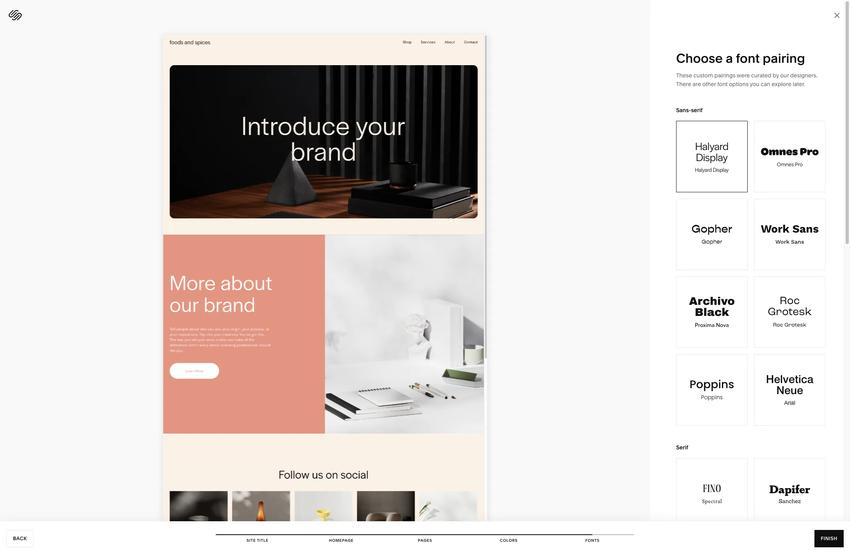 Task type: locate. For each thing, give the bounding box(es) containing it.
gopher
[[692, 222, 733, 236], [702, 239, 723, 246]]

were
[[737, 72, 750, 79]]

font up were in the right top of the page
[[736, 51, 760, 66]]

other
[[703, 81, 717, 88]]

serif
[[692, 107, 703, 114]]

helvetica
[[767, 373, 814, 386]]

arial
[[785, 400, 796, 407]]

font inside these custom pairings were curated by our designers. there are other font options you can explore later.
[[718, 81, 728, 88]]

work
[[761, 223, 790, 236], [776, 239, 790, 245]]

None checkbox
[[677, 121, 748, 192], [755, 121, 826, 192], [677, 199, 748, 270], [755, 277, 826, 348], [677, 459, 748, 530], [755, 459, 826, 530], [677, 121, 748, 192], [755, 121, 826, 192], [677, 199, 748, 270], [755, 277, 826, 348], [677, 459, 748, 530], [755, 459, 826, 530]]

pages
[[418, 539, 432, 543]]

grotesk
[[768, 305, 812, 321], [785, 322, 807, 329]]

font
[[736, 51, 760, 66], [718, 81, 728, 88]]

0 vertical spatial halyard
[[696, 138, 729, 153]]

1 vertical spatial pro
[[795, 161, 803, 168]]

0 vertical spatial gopher
[[692, 222, 733, 236]]

halyard display halyard display
[[696, 138, 729, 174]]

1 vertical spatial roc
[[774, 322, 784, 329]]

by
[[773, 72, 780, 79]]

0 vertical spatial pro
[[800, 144, 819, 159]]

later.
[[793, 81, 806, 88]]

font down pairings
[[718, 81, 728, 88]]

0 vertical spatial display
[[697, 149, 728, 165]]

fino spectral
[[702, 482, 722, 506]]

custom
[[694, 72, 714, 79]]

0 vertical spatial grotesk
[[768, 305, 812, 321]]

None checkbox
[[755, 199, 826, 270], [677, 277, 748, 348], [677, 355, 748, 426], [755, 355, 826, 426], [755, 199, 826, 270], [677, 277, 748, 348], [677, 355, 748, 426], [755, 355, 826, 426]]

can
[[761, 81, 771, 88]]

sans
[[793, 223, 819, 236], [792, 239, 805, 245]]

back button
[[6, 531, 34, 548]]

halyard
[[696, 138, 729, 153], [696, 166, 712, 174]]

1 vertical spatial font
[[718, 81, 728, 88]]

choose
[[677, 51, 723, 66]]

options
[[729, 81, 749, 88]]

sans-
[[677, 107, 692, 114]]

pro
[[800, 144, 819, 159], [795, 161, 803, 168]]

dapifer sanchez
[[770, 481, 811, 505]]

1 vertical spatial poppins
[[702, 394, 723, 402]]

spectral
[[702, 498, 722, 506]]

pairings
[[715, 72, 736, 79]]

0 horizontal spatial font
[[718, 81, 728, 88]]

1 horizontal spatial font
[[736, 51, 760, 66]]

roc
[[780, 294, 800, 310], [774, 322, 784, 329]]

omnes
[[761, 144, 799, 159], [777, 161, 794, 168]]

are
[[693, 81, 702, 88]]

choose a font pairing
[[677, 51, 806, 66]]

black
[[695, 307, 730, 319]]

site
[[247, 539, 256, 543]]

display
[[697, 149, 728, 165], [713, 166, 729, 174]]

poppins inside poppins poppins
[[702, 394, 723, 402]]

sanchez
[[779, 498, 801, 505]]

1 vertical spatial grotesk
[[785, 322, 807, 329]]

poppins
[[690, 377, 735, 393], [702, 394, 723, 402]]

archivo
[[690, 295, 735, 308]]

omnes pro omnes pro
[[761, 144, 819, 168]]

1 vertical spatial gopher
[[702, 239, 723, 246]]

proxima
[[695, 322, 715, 330]]

pairing
[[763, 51, 806, 66]]

serif
[[677, 445, 689, 452]]



Task type: vqa. For each thing, say whether or not it's contained in the screenshot.
topmost Display
yes



Task type: describe. For each thing, give the bounding box(es) containing it.
gopher inside "gopher gopher"
[[702, 239, 723, 246]]

0 vertical spatial omnes
[[761, 144, 799, 159]]

0 vertical spatial sans
[[793, 223, 819, 236]]

0 vertical spatial poppins
[[690, 377, 735, 393]]

1 vertical spatial display
[[713, 166, 729, 174]]

helvetica neue arial
[[767, 373, 814, 407]]

fino
[[703, 482, 722, 496]]

1 vertical spatial sans
[[792, 239, 805, 245]]

finish button
[[815, 531, 844, 548]]

work sans work sans
[[761, 223, 819, 245]]

curated
[[752, 72, 772, 79]]

title
[[257, 539, 269, 543]]

finish
[[821, 536, 838, 542]]

these
[[677, 72, 693, 79]]

fonts
[[586, 539, 600, 543]]

1 vertical spatial halyard
[[696, 166, 712, 174]]

site title
[[247, 539, 269, 543]]

roc grotesk roc grotesk
[[768, 294, 812, 329]]

poppins poppins
[[690, 377, 735, 402]]

you
[[750, 81, 760, 88]]

1 vertical spatial work
[[776, 239, 790, 245]]

nova
[[717, 322, 729, 330]]

gopher gopher
[[692, 222, 733, 246]]

back
[[13, 536, 27, 542]]

0 vertical spatial work
[[761, 223, 790, 236]]

grotesk inside roc grotesk roc grotesk
[[785, 322, 807, 329]]

these custom pairings were curated by our designers. there are other font options you can explore later.
[[677, 72, 818, 88]]

a
[[726, 51, 733, 66]]

sans-serif
[[677, 107, 703, 114]]

1 vertical spatial omnes
[[777, 161, 794, 168]]

0 vertical spatial roc
[[780, 294, 800, 310]]

designers.
[[791, 72, 818, 79]]

0 vertical spatial font
[[736, 51, 760, 66]]

homepage
[[329, 539, 354, 543]]

colors
[[500, 539, 518, 543]]

dapifer
[[770, 481, 811, 497]]

explore
[[772, 81, 792, 88]]

archivo black proxima nova
[[690, 295, 735, 330]]

neue
[[777, 384, 804, 397]]

there
[[677, 81, 692, 88]]

our
[[781, 72, 789, 79]]



